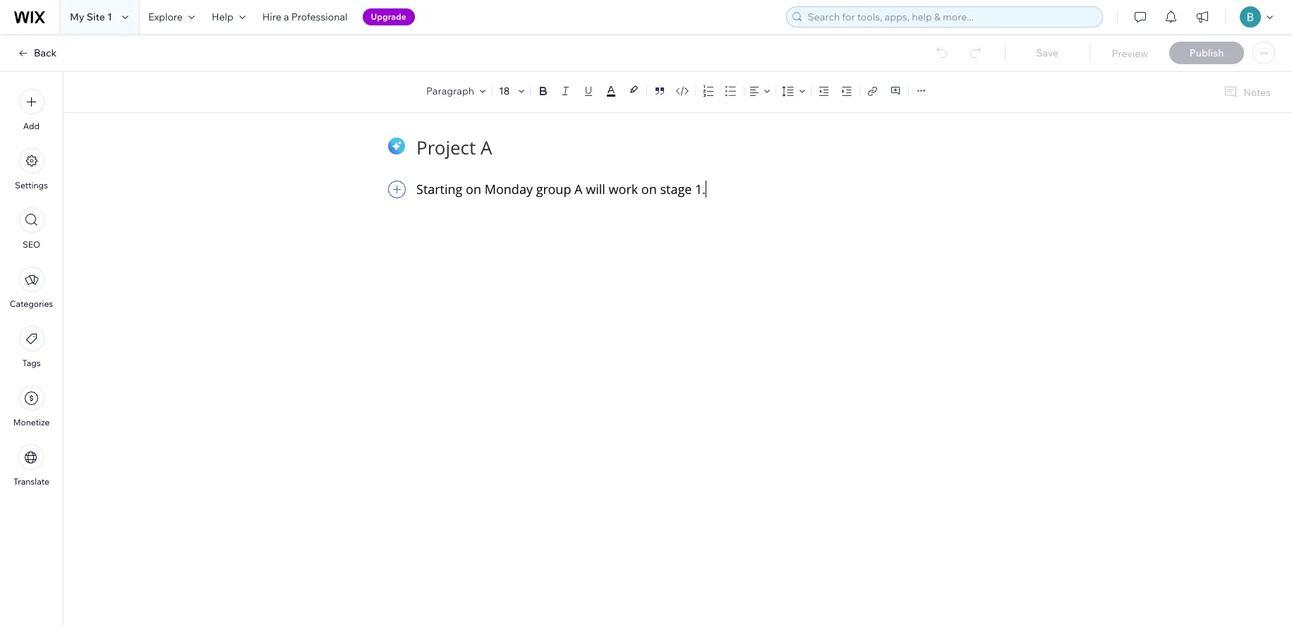 Task type: locate. For each thing, give the bounding box(es) containing it.
categories button
[[10, 267, 53, 309]]

group
[[536, 181, 572, 198]]

starting on monday group a will work on stage 1.
[[417, 181, 706, 198]]

back button
[[17, 47, 57, 59]]

notes button
[[1219, 83, 1276, 102]]

settings button
[[15, 148, 48, 191]]

1 horizontal spatial on
[[642, 181, 657, 198]]

0 horizontal spatial on
[[466, 181, 482, 198]]

tags button
[[19, 326, 44, 369]]

my site 1
[[70, 11, 112, 23]]

on right starting
[[466, 181, 482, 198]]

add
[[23, 121, 40, 131]]

monetize button
[[13, 386, 50, 428]]

1.
[[696, 181, 706, 198]]

1 on from the left
[[466, 181, 482, 198]]

hire a professional
[[262, 11, 348, 23]]

on
[[466, 181, 482, 198], [642, 181, 657, 198]]

back
[[34, 47, 57, 59]]

site
[[87, 11, 105, 23]]

paragraph button
[[424, 81, 489, 101]]

help button
[[203, 0, 254, 34]]

hire
[[262, 11, 282, 23]]

on right the work
[[642, 181, 657, 198]]

seo
[[23, 239, 40, 250]]

menu
[[0, 80, 63, 496]]

a
[[575, 181, 583, 198]]

monetize
[[13, 417, 50, 428]]

Font Size field
[[498, 84, 513, 98]]



Task type: vqa. For each thing, say whether or not it's contained in the screenshot.
blog overview.dealer.create category.title image
no



Task type: describe. For each thing, give the bounding box(es) containing it.
will
[[586, 181, 606, 198]]

starting
[[417, 181, 463, 198]]

menu containing add
[[0, 80, 63, 496]]

a
[[284, 11, 289, 23]]

explore
[[148, 11, 183, 23]]

Add a Catchy Title text field
[[417, 135, 929, 160]]

upgrade button
[[363, 8, 415, 25]]

hire a professional link
[[254, 0, 356, 34]]

translate
[[13, 477, 49, 487]]

my
[[70, 11, 84, 23]]

stage
[[661, 181, 692, 198]]

add button
[[19, 89, 44, 131]]

notes
[[1244, 86, 1272, 99]]

categories
[[10, 299, 53, 309]]

1
[[107, 11, 112, 23]]

settings
[[15, 180, 48, 191]]

monday
[[485, 181, 533, 198]]

seo button
[[19, 208, 44, 250]]

translate button
[[13, 445, 49, 487]]

professional
[[291, 11, 348, 23]]

upgrade
[[371, 11, 407, 22]]

help
[[212, 11, 234, 23]]

tags
[[22, 358, 41, 369]]

work
[[609, 181, 638, 198]]

Search for tools, apps, help & more... field
[[804, 7, 1099, 27]]

2 on from the left
[[642, 181, 657, 198]]

paragraph
[[427, 85, 474, 97]]



